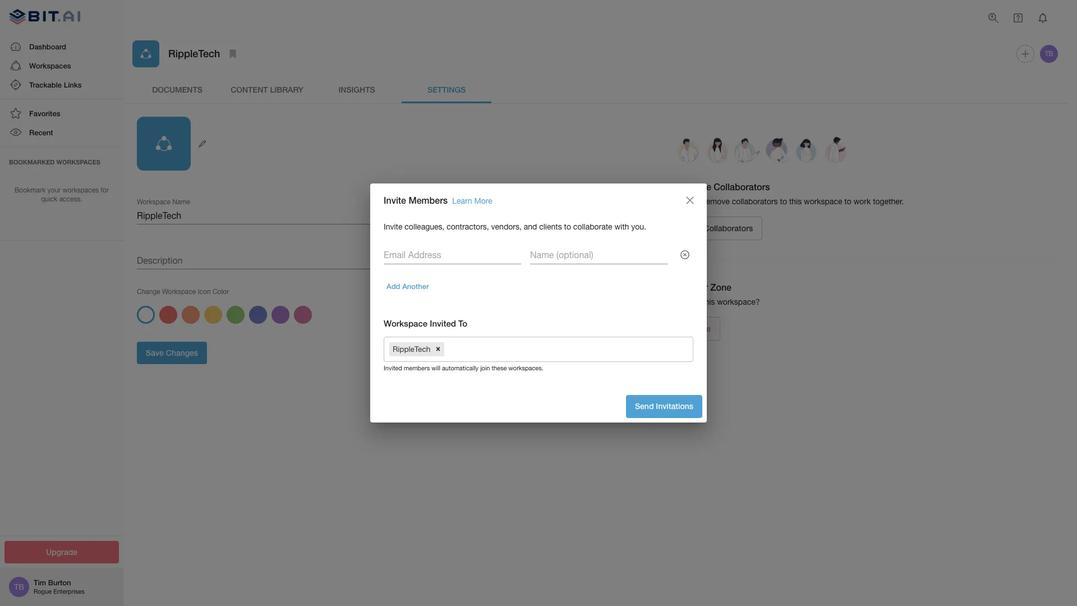 Task type: vqa. For each thing, say whether or not it's contained in the screenshot.
the Enterprises
yes



Task type: describe. For each thing, give the bounding box(es) containing it.
0 horizontal spatial rippletech
[[168, 47, 220, 60]]

burton
[[48, 578, 71, 587]]

2 horizontal spatial to
[[845, 197, 852, 206]]

Name (optional) text field
[[530, 246, 668, 264]]

workspaces.
[[509, 365, 544, 372]]

changes
[[166, 348, 198, 357]]

another
[[403, 282, 429, 291]]

this inside the danger zone delete this workspace?
[[703, 298, 715, 307]]

bookmark
[[15, 186, 46, 194]]

tim
[[34, 578, 46, 587]]

remove
[[704, 197, 730, 206]]

Workspace Description text field
[[137, 251, 592, 269]]

content library
[[231, 85, 304, 94]]

links
[[64, 80, 82, 89]]

tim burton rogue enterprises
[[34, 578, 85, 595]]

Email Address text field
[[384, 246, 521, 264]]

members
[[404, 365, 430, 372]]

favorites button
[[0, 104, 123, 123]]

0 horizontal spatial tb
[[14, 583, 24, 592]]

collaborators
[[732, 197, 778, 206]]

insights link
[[312, 76, 402, 103]]

tab list containing documents
[[132, 76, 1060, 103]]

more
[[475, 196, 493, 205]]

documents
[[152, 85, 203, 94]]

for
[[101, 186, 109, 194]]

delete inside button
[[688, 324, 711, 333]]

add inside manage collaborators add or remove collaborators to this workspace to work together.
[[678, 197, 693, 206]]

these
[[492, 365, 507, 372]]

delete inside the danger zone delete this workspace?
[[678, 298, 701, 307]]

invitations
[[656, 401, 694, 411]]

send invitations
[[635, 401, 694, 411]]

recent button
[[0, 123, 123, 142]]

this inside manage collaborators add or remove collaborators to this workspace to work together.
[[790, 197, 802, 206]]

upgrade button
[[4, 541, 119, 564]]

workspace?
[[718, 298, 760, 307]]

color
[[213, 288, 229, 296]]

invite for colleagues,
[[384, 222, 403, 231]]

library
[[270, 85, 304, 94]]

workspace invited to
[[384, 318, 468, 328]]

join
[[481, 365, 490, 372]]

workspace
[[804, 197, 843, 206]]

workspaces
[[63, 186, 99, 194]]

invite members dialog
[[370, 184, 707, 423]]

collaborators for manage
[[714, 181, 770, 192]]

with
[[615, 222, 629, 231]]

workspaces
[[56, 158, 100, 165]]

bookmark image
[[226, 47, 240, 61]]

zone
[[711, 282, 732, 293]]

danger zone delete this workspace?
[[678, 282, 760, 307]]

delete button
[[678, 317, 721, 341]]

upgrade
[[46, 547, 77, 557]]

Workspace Name text field
[[137, 207, 592, 225]]

manage
[[678, 181, 712, 192]]

insights
[[339, 85, 375, 94]]

collaborators for edit
[[704, 223, 753, 233]]

add another button
[[384, 278, 432, 295]]

dashboard button
[[0, 37, 123, 56]]

danger
[[678, 282, 708, 293]]



Task type: locate. For each thing, give the bounding box(es) containing it.
settings
[[428, 85, 466, 94]]

0 horizontal spatial add
[[387, 282, 401, 291]]

1 vertical spatial collaborators
[[704, 223, 753, 233]]

change workspace icon color
[[137, 288, 229, 296]]

rogue
[[34, 588, 52, 595]]

edit
[[688, 223, 702, 233]]

delete down danger on the top of page
[[678, 298, 701, 307]]

tab list
[[132, 76, 1060, 103]]

recent
[[29, 128, 53, 137]]

invited left members
[[384, 365, 402, 372]]

0 vertical spatial invite
[[384, 195, 406, 205]]

invite colleagues, contractors, vendors, and clients to collaborate with you.
[[384, 222, 647, 231]]

0 vertical spatial collaborators
[[714, 181, 770, 192]]

add another
[[387, 282, 429, 291]]

delete down the danger zone delete this workspace?
[[688, 324, 711, 333]]

rippletech
[[168, 47, 220, 60], [393, 345, 431, 354]]

send
[[635, 401, 654, 411]]

change
[[137, 288, 160, 296]]

settings link
[[402, 76, 492, 103]]

edit collaborators button
[[678, 216, 763, 240]]

dashboard
[[29, 42, 66, 51]]

0 vertical spatial delete
[[678, 298, 701, 307]]

invite members learn more
[[384, 195, 493, 205]]

add left another
[[387, 282, 401, 291]]

0 vertical spatial invited
[[430, 318, 456, 328]]

learn more link
[[453, 196, 493, 205]]

1 horizontal spatial rippletech
[[393, 345, 431, 354]]

workspaces
[[29, 61, 71, 70]]

1 vertical spatial rippletech
[[393, 345, 431, 354]]

this down zone
[[703, 298, 715, 307]]

automatically
[[442, 365, 479, 372]]

access.
[[59, 196, 82, 203]]

clients
[[540, 222, 562, 231]]

invited
[[430, 318, 456, 328], [384, 365, 402, 372]]

send invitations button
[[626, 395, 703, 418]]

to left the work
[[845, 197, 852, 206]]

0 horizontal spatial invited
[[384, 365, 402, 372]]

invited left to
[[430, 318, 456, 328]]

workspaces button
[[0, 56, 123, 75]]

to
[[781, 197, 788, 206], [845, 197, 852, 206], [564, 222, 571, 231]]

save changes
[[146, 348, 198, 357]]

1 vertical spatial this
[[703, 298, 715, 307]]

invited members will automatically join these workspaces.
[[384, 365, 544, 372]]

tb inside button
[[1045, 50, 1054, 58]]

vendors,
[[491, 222, 522, 231]]

documents link
[[132, 76, 222, 103]]

collaborators inside edit collaborators button
[[704, 223, 753, 233]]

manage collaborators add or remove collaborators to this workspace to work together.
[[678, 181, 904, 206]]

you.
[[632, 222, 647, 231]]

workspace inside invite members dialog
[[384, 318, 428, 328]]

1 vertical spatial workspace
[[384, 318, 428, 328]]

trackable links
[[29, 80, 82, 89]]

favorites
[[29, 109, 60, 118]]

trackable
[[29, 80, 62, 89]]

1 vertical spatial add
[[387, 282, 401, 291]]

bookmarked workspaces
[[9, 158, 100, 165]]

0 vertical spatial add
[[678, 197, 693, 206]]

0 horizontal spatial to
[[564, 222, 571, 231]]

content
[[231, 85, 268, 94]]

rippletech up members
[[393, 345, 431, 354]]

0 vertical spatial this
[[790, 197, 802, 206]]

collaborators up collaborators
[[714, 181, 770, 192]]

1 horizontal spatial add
[[678, 197, 693, 206]]

invite left members
[[384, 195, 406, 205]]

add inside button
[[387, 282, 401, 291]]

members
[[409, 195, 448, 205]]

0 horizontal spatial this
[[703, 298, 715, 307]]

1 horizontal spatial invited
[[430, 318, 456, 328]]

add left or
[[678, 197, 693, 206]]

this
[[790, 197, 802, 206], [703, 298, 715, 307]]

to inside invite members dialog
[[564, 222, 571, 231]]

1 vertical spatial tb
[[14, 583, 24, 592]]

learn
[[453, 196, 472, 205]]

1 vertical spatial invited
[[384, 365, 402, 372]]

icon
[[198, 288, 211, 296]]

workspace left icon
[[162, 288, 196, 296]]

0 horizontal spatial workspace
[[162, 288, 196, 296]]

bookmarked
[[9, 158, 55, 165]]

collaborators
[[714, 181, 770, 192], [704, 223, 753, 233]]

will
[[432, 365, 441, 372]]

1 horizontal spatial this
[[790, 197, 802, 206]]

add
[[678, 197, 693, 206], [387, 282, 401, 291]]

0 vertical spatial workspace
[[162, 288, 196, 296]]

0 vertical spatial tb
[[1045, 50, 1054, 58]]

colleagues,
[[405, 222, 445, 231]]

invite left "colleagues,"
[[384, 222, 403, 231]]

trackable links button
[[0, 75, 123, 94]]

invite for members
[[384, 195, 406, 205]]

together.
[[874, 197, 904, 206]]

1 invite from the top
[[384, 195, 406, 205]]

0 vertical spatial rippletech
[[168, 47, 220, 60]]

save
[[146, 348, 164, 357]]

edit collaborators
[[688, 223, 753, 233]]

enterprises
[[53, 588, 85, 595]]

collaborators inside manage collaborators add or remove collaborators to this workspace to work together.
[[714, 181, 770, 192]]

this left workspace at right
[[790, 197, 802, 206]]

to right clients
[[564, 222, 571, 231]]

workspace down the 'add another' button
[[384, 318, 428, 328]]

workspace
[[162, 288, 196, 296], [384, 318, 428, 328]]

bookmark your workspaces for quick access.
[[15, 186, 109, 203]]

content library link
[[222, 76, 312, 103]]

contractors,
[[447, 222, 489, 231]]

to
[[459, 318, 468, 328]]

1 horizontal spatial to
[[781, 197, 788, 206]]

tb button
[[1039, 43, 1060, 65]]

save changes button
[[137, 342, 207, 364]]

1 vertical spatial invite
[[384, 222, 403, 231]]

to right collaborators
[[781, 197, 788, 206]]

rippletech left the bookmark image
[[168, 47, 220, 60]]

quick
[[41, 196, 57, 203]]

tb
[[1045, 50, 1054, 58], [14, 583, 24, 592]]

2 invite from the top
[[384, 222, 403, 231]]

1 vertical spatial delete
[[688, 324, 711, 333]]

1 horizontal spatial workspace
[[384, 318, 428, 328]]

to for collaborators
[[781, 197, 788, 206]]

and
[[524, 222, 537, 231]]

your
[[47, 186, 61, 194]]

1 horizontal spatial tb
[[1045, 50, 1054, 58]]

rippletech inside invite members dialog
[[393, 345, 431, 354]]

collaborators down remove
[[704, 223, 753, 233]]

to for colleagues,
[[564, 222, 571, 231]]

or
[[695, 197, 702, 206]]

work
[[854, 197, 871, 206]]

invite
[[384, 195, 406, 205], [384, 222, 403, 231]]

collaborate
[[574, 222, 613, 231]]



